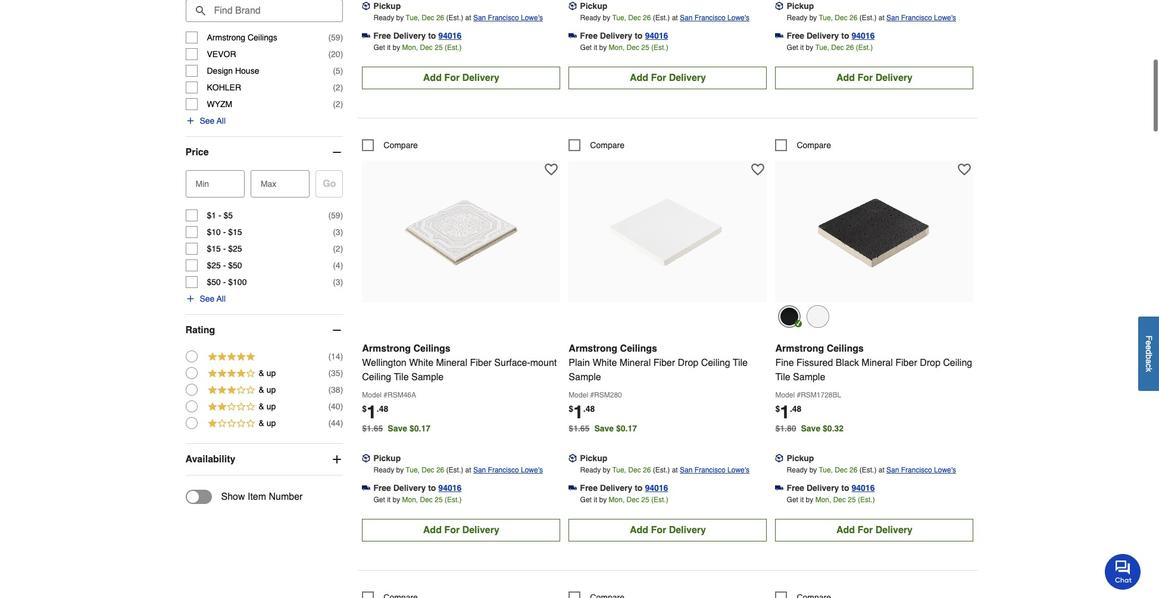 Task type: vqa. For each thing, say whether or not it's contained in the screenshot.


Task type: describe. For each thing, give the bounding box(es) containing it.
1 vertical spatial $15
[[207, 244, 221, 254]]

up for ( 38 )
[[267, 385, 276, 395]]

option group containing (
[[186, 348, 343, 432]]

1 was price $1.65 element from the left
[[362, 421, 388, 433]]

1 $0.17 from the left
[[410, 424, 431, 433]]

house
[[235, 66, 259, 76]]

all for $50 - $100
[[217, 294, 226, 304]]

40
[[331, 402, 340, 411]]

armstrong ceilings plain white mineral fiber drop ceiling tile sample image
[[603, 167, 734, 298]]

armstrong ceilings wellington white mineral fiber surface-mount ceiling tile sample
[[362, 343, 557, 383]]

$1
[[207, 211, 216, 220]]

& up for ( 44 )
[[259, 419, 276, 428]]

2 stars image
[[207, 401, 256, 414]]

rating
[[186, 325, 215, 336]]

( 4 )
[[333, 261, 343, 270]]

design
[[207, 66, 233, 76]]

sample for fine
[[793, 372, 826, 383]]

plus image inside availability button
[[331, 454, 343, 466]]

compare for 5001229535 element
[[797, 140, 832, 150]]

drop inside armstrong ceilings plain white mineral fiber drop ceiling tile sample
[[678, 358, 699, 368]]

kohler
[[207, 83, 241, 92]]

44
[[331, 419, 340, 428]]

$5
[[224, 211, 233, 220]]

model # rsm1728bl
[[776, 391, 842, 399]]

plus image
[[186, 294, 195, 304]]

& up for ( 35 )
[[259, 369, 276, 378]]

k
[[1145, 368, 1154, 373]]

price button
[[186, 137, 343, 168]]

tile inside armstrong ceilings plain white mineral fiber drop ceiling tile sample
[[733, 358, 748, 368]]

( 59 ) for 3
[[328, 211, 343, 220]]

go button
[[316, 170, 343, 198]]

see for $50 - $100
[[200, 294, 215, 304]]

8 ) from the top
[[340, 244, 343, 254]]

$1.80
[[776, 424, 797, 433]]

5014221687 element
[[569, 592, 625, 599]]

white image
[[807, 305, 830, 328]]

5 ) from the top
[[340, 99, 343, 109]]

armstrong ceilings fine fissured black mineral fiber drop ceiling tile sample image
[[809, 167, 940, 298]]

ceilings for armstrong ceilings plain white mineral fiber drop ceiling tile sample
[[620, 343, 657, 354]]

$10 - $15
[[207, 227, 242, 237]]

black
[[836, 358, 859, 368]]

ceiling for fine fissured black mineral fiber drop ceiling tile sample
[[944, 358, 973, 368]]

$25 - $50
[[207, 261, 242, 270]]

min
[[196, 179, 209, 189]]

mount
[[531, 358, 557, 368]]

show
[[221, 492, 245, 503]]

12 ) from the top
[[340, 369, 343, 378]]

10 ) from the top
[[340, 277, 343, 287]]

$1.65 for 1st the was price $1.65 element
[[362, 424, 383, 433]]

0 vertical spatial $15
[[228, 227, 242, 237]]

1 e from the top
[[1145, 341, 1154, 346]]

4
[[336, 261, 340, 270]]

mineral inside armstrong ceilings fine fissured black mineral fiber drop ceiling tile sample
[[862, 358, 893, 368]]

sample inside armstrong ceilings plain white mineral fiber drop ceiling tile sample
[[569, 372, 601, 383]]

59 for 20
[[331, 33, 340, 42]]

0 vertical spatial $25
[[228, 244, 242, 254]]

price
[[186, 147, 209, 158]]

$1.80 save $0.32
[[776, 424, 844, 433]]

( 2 ) for kohler
[[333, 83, 343, 92]]

d
[[1145, 350, 1154, 355]]

13 ) from the top
[[340, 385, 343, 395]]

( 38 )
[[328, 385, 343, 395]]

1 $1.65 save $0.17 from the left
[[362, 424, 431, 433]]

4 stars image
[[207, 367, 256, 381]]

go
[[323, 179, 336, 189]]

$0.32
[[823, 424, 844, 433]]

$10
[[207, 227, 221, 237]]

1 1 from the left
[[367, 402, 377, 423]]

armstrong ceilings
[[207, 33, 277, 42]]

a
[[1145, 360, 1154, 364]]

3 stars image
[[207, 384, 256, 398]]

rsm280
[[594, 391, 622, 399]]

armstrong ceilings fine fissured black mineral fiber drop ceiling tile sample
[[776, 343, 973, 383]]

1 star image
[[207, 417, 256, 431]]

see all for $50 - $100
[[200, 294, 226, 304]]

& up for ( 38 )
[[259, 385, 276, 395]]

model # rsm280
[[569, 391, 622, 399]]

2 for kohler
[[336, 83, 340, 92]]

0 horizontal spatial $50
[[207, 277, 221, 287]]

& for ( 44 )
[[259, 419, 264, 428]]

ceilings for armstrong ceilings wellington white mineral fiber surface-mount ceiling tile sample
[[414, 343, 451, 354]]

sample for wellington
[[412, 372, 444, 383]]

3 for $50 - $100
[[336, 277, 340, 287]]

2 e from the top
[[1145, 346, 1154, 350]]

2 was price $1.65 element from the left
[[569, 421, 595, 433]]

3 save from the left
[[801, 424, 821, 433]]

minus image for rating
[[331, 325, 343, 336]]

pickup image for get it by tue, dec 26 (est.)
[[776, 2, 784, 10]]

2 $1.65 save $0.17 from the left
[[569, 424, 637, 433]]

( 44 )
[[328, 419, 343, 428]]

# for armstrong ceilings wellington white mineral fiber surface-mount ceiling tile sample
[[384, 391, 388, 399]]

$ 1 .48 for was price $1.80 element
[[776, 402, 802, 423]]

black image
[[779, 305, 801, 328]]

number
[[269, 492, 303, 503]]

2 $0.17 from the left
[[616, 424, 637, 433]]

up for ( 40 )
[[267, 402, 276, 411]]

show item number
[[221, 492, 303, 503]]

get it by tue, dec 26 (est.)
[[787, 43, 873, 52]]

$1.65 for 2nd the was price $1.65 element
[[569, 424, 590, 433]]

0 vertical spatial $50
[[228, 261, 242, 270]]

# for armstrong ceilings fine fissured black mineral fiber drop ceiling tile sample
[[797, 391, 801, 399]]

6 ) from the top
[[340, 211, 343, 220]]

( 2 ) for $15 - $25
[[333, 244, 343, 254]]

see all for wyzm
[[200, 116, 226, 126]]

actual price $1.48 element for was price $1.80 element
[[776, 402, 802, 423]]

minus image for price
[[331, 146, 343, 158]]

38
[[331, 385, 340, 395]]

2 save from the left
[[595, 424, 614, 433]]

pickup image for get it by mon, dec 25 (est.)
[[362, 454, 371, 463]]

tile for wellington white mineral fiber surface-mount ceiling tile sample
[[394, 372, 409, 383]]

0 vertical spatial plus image
[[186, 116, 195, 126]]

5
[[336, 66, 340, 76]]

5001229571 element
[[362, 139, 418, 151]]

1 .48 from the left
[[377, 404, 388, 414]]

3 1 from the left
[[780, 402, 790, 423]]

( 20 )
[[328, 49, 343, 59]]

( 5 )
[[333, 66, 343, 76]]

fine
[[776, 358, 794, 368]]

( 14 )
[[328, 352, 343, 361]]

rating button
[[186, 315, 343, 346]]

& for ( 35 )
[[259, 369, 264, 378]]

item
[[248, 492, 266, 503]]

see all button for wyzm
[[186, 115, 226, 127]]

& for ( 40 )
[[259, 402, 264, 411]]

wellington
[[362, 358, 407, 368]]

15 ) from the top
[[340, 419, 343, 428]]

11 ) from the top
[[340, 352, 343, 361]]

2 .48 from the left
[[584, 404, 595, 414]]

armstrong for armstrong ceilings fine fissured black mineral fiber drop ceiling tile sample
[[776, 343, 824, 354]]

model # rsm46a
[[362, 391, 416, 399]]

all for wyzm
[[217, 116, 226, 126]]

fiber inside armstrong ceilings fine fissured black mineral fiber drop ceiling tile sample
[[896, 358, 918, 368]]

compare for 5001229565 element
[[590, 140, 625, 150]]



Task type: locate. For each thing, give the bounding box(es) containing it.
1 horizontal spatial white
[[593, 358, 617, 368]]

& up right 3 stars image
[[259, 385, 276, 395]]

$
[[362, 404, 367, 414], [569, 404, 574, 414], [776, 404, 780, 414]]

3 & up from the top
[[259, 402, 276, 411]]

model for wellington white mineral fiber surface-mount ceiling tile sample
[[362, 391, 382, 399]]

white right plain
[[593, 358, 617, 368]]

2 horizontal spatial #
[[797, 391, 801, 399]]

$ down the model # rsm46a
[[362, 404, 367, 414]]

7 ) from the top
[[340, 227, 343, 237]]

model for fine fissured black mineral fiber drop ceiling tile sample
[[776, 391, 795, 399]]

1 & from the top
[[259, 369, 264, 378]]

vevor
[[207, 49, 236, 59]]

2 $ from the left
[[569, 404, 574, 414]]

1 horizontal spatial was price $1.65 element
[[569, 421, 595, 433]]

- up the $25 - $50 at left top
[[223, 244, 226, 254]]

0 vertical spatial pickup image
[[776, 2, 784, 10]]

1 horizontal spatial $
[[569, 404, 574, 414]]

0 horizontal spatial sample
[[412, 372, 444, 383]]

tue,
[[406, 13, 420, 22], [613, 13, 627, 22], [819, 13, 833, 22], [816, 43, 830, 52], [406, 466, 420, 475], [613, 466, 627, 475], [819, 466, 833, 475]]

wyzm
[[207, 99, 232, 109]]

2 white from the left
[[593, 358, 617, 368]]

2 horizontal spatial actual price $1.48 element
[[776, 402, 802, 423]]

compare for 5001229571 element
[[384, 140, 418, 150]]

plus image
[[186, 116, 195, 126], [331, 454, 343, 466]]

- for $10
[[223, 227, 226, 237]]

white for tile
[[409, 358, 434, 368]]

0 horizontal spatial heart outline image
[[752, 163, 765, 176]]

see all
[[200, 116, 226, 126], [200, 294, 226, 304]]

c
[[1145, 364, 1154, 368]]

0 horizontal spatial $25
[[207, 261, 221, 270]]

add
[[423, 72, 442, 83], [630, 72, 649, 83], [837, 72, 855, 83], [423, 525, 442, 536], [630, 525, 649, 536], [837, 525, 855, 536]]

$ 1 .48 for 2nd the was price $1.65 element
[[569, 402, 595, 423]]

design house
[[207, 66, 259, 76]]

for
[[445, 72, 460, 83], [651, 72, 667, 83], [858, 72, 873, 83], [445, 525, 460, 536], [651, 525, 667, 536], [858, 525, 873, 536]]

1 horizontal spatial ceiling
[[701, 358, 731, 368]]

ceilings down find brand text field
[[248, 33, 277, 42]]

f
[[1145, 336, 1154, 341]]

2 $ 1 .48 from the left
[[569, 402, 595, 423]]

armstrong for armstrong ceilings plain white mineral fiber drop ceiling tile sample
[[569, 343, 618, 354]]

2 ( 3 ) from the top
[[333, 277, 343, 287]]

1 horizontal spatial save
[[595, 424, 614, 433]]

1 horizontal spatial compare
[[590, 140, 625, 150]]

ceiling inside armstrong ceilings wellington white mineral fiber surface-mount ceiling tile sample
[[362, 372, 391, 383]]

white for sample
[[593, 358, 617, 368]]

$1.65 down model # rsm280
[[569, 424, 590, 433]]

fiber for surface-
[[470, 358, 492, 368]]

compare inside 5001229565 element
[[590, 140, 625, 150]]

( 3 ) for $15
[[333, 227, 343, 237]]

was price $1.65 element
[[362, 421, 388, 433], [569, 421, 595, 433]]

1 horizontal spatial $0.17
[[616, 424, 637, 433]]

$ 1 .48 up the "$1.80"
[[776, 402, 802, 423]]

ceiling inside armstrong ceilings plain white mineral fiber drop ceiling tile sample
[[701, 358, 731, 368]]

4 up from the top
[[267, 419, 276, 428]]

actual price $1.48 element for 1st the was price $1.65 element
[[362, 402, 388, 423]]

& right 4 stars image
[[259, 369, 264, 378]]

$15 down $5
[[228, 227, 242, 237]]

ceilings for armstrong ceilings fine fissured black mineral fiber drop ceiling tile sample
[[827, 343, 864, 354]]

0 vertical spatial ( 2 )
[[333, 83, 343, 92]]

0 horizontal spatial drop
[[678, 358, 699, 368]]

$25 down $15 - $25
[[207, 261, 221, 270]]

$ 1 .48 down the model # rsm46a
[[362, 402, 388, 423]]

$ 1 .48 for 1st the was price $1.65 element
[[362, 402, 388, 423]]

f e e d b a c k button
[[1139, 317, 1160, 391]]

& right 2 stars image
[[259, 402, 264, 411]]

1 horizontal spatial .48
[[584, 404, 595, 414]]

1 model from the left
[[362, 391, 382, 399]]

see for wyzm
[[200, 116, 215, 126]]

3 fiber from the left
[[896, 358, 918, 368]]

delivery
[[394, 31, 426, 40], [600, 31, 633, 40], [807, 31, 839, 40], [463, 72, 500, 83], [669, 72, 706, 83], [876, 72, 913, 83], [394, 483, 426, 493], [600, 483, 633, 493], [807, 483, 839, 493], [463, 525, 500, 536], [669, 525, 706, 536], [876, 525, 913, 536]]

1 ( 59 ) from the top
[[328, 33, 343, 42]]

armstrong inside armstrong ceilings plain white mineral fiber drop ceiling tile sample
[[569, 343, 618, 354]]

0 vertical spatial ( 59 )
[[328, 33, 343, 42]]

( 35 )
[[328, 369, 343, 378]]

2 all from the top
[[217, 294, 226, 304]]

2 horizontal spatial fiber
[[896, 358, 918, 368]]

0 horizontal spatial .48
[[377, 404, 388, 414]]

up right 2 stars image
[[267, 402, 276, 411]]

2 horizontal spatial mineral
[[862, 358, 893, 368]]

0 horizontal spatial tile
[[394, 372, 409, 383]]

1 down model # rsm280
[[574, 402, 584, 423]]

)
[[340, 33, 343, 42], [340, 49, 343, 59], [340, 66, 343, 76], [340, 83, 343, 92], [340, 99, 343, 109], [340, 211, 343, 220], [340, 227, 343, 237], [340, 244, 343, 254], [340, 261, 343, 270], [340, 277, 343, 287], [340, 352, 343, 361], [340, 369, 343, 378], [340, 385, 343, 395], [340, 402, 343, 411], [340, 419, 343, 428]]

fissured
[[797, 358, 833, 368]]

- right $10
[[223, 227, 226, 237]]

tile up rsm46a
[[394, 372, 409, 383]]

# for armstrong ceilings plain white mineral fiber drop ceiling tile sample
[[590, 391, 594, 399]]

heart outline image
[[752, 163, 765, 176], [959, 163, 972, 176]]

9 ) from the top
[[340, 261, 343, 270]]

- down $15 - $25
[[223, 261, 226, 270]]

b
[[1145, 355, 1154, 360]]

$50 - $100
[[207, 277, 247, 287]]

20
[[331, 49, 340, 59]]

tile inside armstrong ceilings wellington white mineral fiber surface-mount ceiling tile sample
[[394, 372, 409, 383]]

0 horizontal spatial 1
[[367, 402, 377, 423]]

0 horizontal spatial $15
[[207, 244, 221, 254]]

rsm46a
[[388, 391, 416, 399]]

0 horizontal spatial $0.17
[[410, 424, 431, 433]]

compare inside 5001229535 element
[[797, 140, 832, 150]]

2 horizontal spatial ceiling
[[944, 358, 973, 368]]

sample inside armstrong ceilings wellington white mineral fiber surface-mount ceiling tile sample
[[412, 372, 444, 383]]

up
[[267, 369, 276, 378], [267, 385, 276, 395], [267, 402, 276, 411], [267, 419, 276, 428]]

2 horizontal spatial tile
[[776, 372, 791, 383]]

1 2 from the top
[[336, 83, 340, 92]]

armstrong inside armstrong ceilings wellington white mineral fiber surface-mount ceiling tile sample
[[362, 343, 411, 354]]

2 up from the top
[[267, 385, 276, 395]]

0 vertical spatial 2
[[336, 83, 340, 92]]

$1 - $5
[[207, 211, 233, 220]]

1 horizontal spatial mineral
[[620, 358, 651, 368]]

1 vertical spatial see
[[200, 294, 215, 304]]

$1.65 save $0.17 down rsm46a
[[362, 424, 431, 433]]

white inside armstrong ceilings wellington white mineral fiber surface-mount ceiling tile sample
[[409, 358, 434, 368]]

was price $1.80 element
[[776, 421, 801, 433]]

0 horizontal spatial model
[[362, 391, 382, 399]]

tile for fine fissured black mineral fiber drop ceiling tile sample
[[776, 372, 791, 383]]

59
[[331, 33, 340, 42], [331, 211, 340, 220]]

3 for $10 - $15
[[336, 227, 340, 237]]

( 3 )
[[333, 227, 343, 237], [333, 277, 343, 287]]

3
[[336, 227, 340, 237], [336, 277, 340, 287]]

14
[[331, 352, 340, 361]]

minus image inside price button
[[331, 146, 343, 158]]

0 horizontal spatial $
[[362, 404, 367, 414]]

1 $ 1 .48 from the left
[[362, 402, 388, 423]]

0 vertical spatial see all button
[[186, 115, 226, 127]]

$1.65 down the model # rsm46a
[[362, 424, 383, 433]]

3 up "4"
[[336, 227, 340, 237]]

0 vertical spatial 3
[[336, 227, 340, 237]]

white
[[409, 358, 434, 368], [593, 358, 617, 368]]

armstrong ceilings wellington white mineral fiber surface-mount ceiling tile sample image
[[396, 167, 527, 298]]

59 up ( 20 )
[[331, 33, 340, 42]]

tile down fine
[[776, 372, 791, 383]]

1 ( 3 ) from the top
[[333, 227, 343, 237]]

model
[[362, 391, 382, 399], [569, 391, 589, 399], [776, 391, 795, 399]]

5 stars image
[[207, 351, 256, 364]]

0 vertical spatial see
[[200, 116, 215, 126]]

2 for wyzm
[[336, 99, 340, 109]]

$ for 1st the was price $1.65 element
[[362, 404, 367, 414]]

1 heart outline image from the left
[[752, 163, 765, 176]]

1 compare from the left
[[384, 140, 418, 150]]

& up for ( 40 )
[[259, 402, 276, 411]]

1 vertical spatial 3
[[336, 277, 340, 287]]

5001229535 element
[[776, 139, 832, 151]]

2 & from the top
[[259, 385, 264, 395]]

plus image down the 44 at the bottom of page
[[331, 454, 343, 466]]

0 horizontal spatial fiber
[[470, 358, 492, 368]]

1 horizontal spatial sample
[[569, 372, 601, 383]]

( 2 ) for wyzm
[[333, 99, 343, 109]]

$50 down the $25 - $50 at left top
[[207, 277, 221, 287]]

1 down the model # rsm46a
[[367, 402, 377, 423]]

fiber inside armstrong ceilings wellington white mineral fiber surface-mount ceiling tile sample
[[470, 358, 492, 368]]

35
[[331, 369, 340, 378]]

2 sample from the left
[[569, 372, 601, 383]]

$ down model # rsm280
[[569, 404, 574, 414]]

1 $ from the left
[[362, 404, 367, 414]]

armstrong
[[207, 33, 245, 42], [362, 343, 411, 354], [569, 343, 618, 354], [776, 343, 824, 354]]

pickup image
[[776, 2, 784, 10], [362, 454, 371, 463]]

1 horizontal spatial model
[[569, 391, 589, 399]]

armstrong for armstrong ceilings
[[207, 33, 245, 42]]

up right 3 stars image
[[267, 385, 276, 395]]

( 3 ) down ( 4 )
[[333, 277, 343, 287]]

1 drop from the left
[[678, 358, 699, 368]]

1 vertical spatial ( 2 )
[[333, 99, 343, 109]]

ceilings up rsm280 at the right bottom of the page
[[620, 343, 657, 354]]

2 compare from the left
[[590, 140, 625, 150]]

see all button down $50 - $100
[[186, 293, 226, 305]]

ready
[[374, 13, 394, 22], [580, 13, 601, 22], [787, 13, 808, 22], [374, 466, 394, 475], [580, 466, 601, 475], [787, 466, 808, 475]]

actual price $1.48 element for 2nd the was price $1.65 element
[[569, 402, 595, 423]]

0 horizontal spatial pickup image
[[362, 454, 371, 463]]

0 vertical spatial ( 3 )
[[333, 227, 343, 237]]

& right 3 stars image
[[259, 385, 264, 395]]

2 vertical spatial 2
[[336, 244, 340, 254]]

3 actual price $1.48 element from the left
[[776, 402, 802, 423]]

all
[[217, 116, 226, 126], [217, 294, 226, 304]]

ceiling
[[701, 358, 731, 368], [944, 358, 973, 368], [362, 372, 391, 383]]

armstrong up wellington
[[362, 343, 411, 354]]

2 $1.65 from the left
[[569, 424, 590, 433]]

3 ( 2 ) from the top
[[333, 244, 343, 254]]

.48 down model # rsm280
[[584, 404, 595, 414]]

0 horizontal spatial #
[[384, 391, 388, 399]]

& right 1 star image
[[259, 419, 264, 428]]

1 see all from the top
[[200, 116, 226, 126]]

mineral inside armstrong ceilings wellington white mineral fiber surface-mount ceiling tile sample
[[436, 358, 468, 368]]

Find Brand text field
[[186, 0, 343, 22]]

2 ( 59 ) from the top
[[328, 211, 343, 220]]

e up d
[[1145, 341, 1154, 346]]

1 vertical spatial 2
[[336, 99, 340, 109]]

mineral inside armstrong ceilings plain white mineral fiber drop ceiling tile sample
[[620, 358, 651, 368]]

$1.65 save $0.17 down rsm280 at the right bottom of the page
[[569, 424, 637, 433]]

was price $1.65 element down model # rsm280
[[569, 421, 595, 433]]

( 59 ) for 20
[[328, 33, 343, 42]]

2 59 from the top
[[331, 211, 340, 220]]

chat invite button image
[[1105, 554, 1142, 590]]

mineral for tile
[[436, 358, 468, 368]]

2 # from the left
[[590, 391, 594, 399]]

2 minus image from the top
[[331, 325, 343, 336]]

3 up from the top
[[267, 402, 276, 411]]

availability
[[186, 454, 236, 465]]

see all down $50 - $100
[[200, 294, 226, 304]]

2 see from the top
[[200, 294, 215, 304]]

2 2 from the top
[[336, 99, 340, 109]]

2 heart outline image from the left
[[959, 163, 972, 176]]

see down wyzm
[[200, 116, 215, 126]]

it
[[387, 43, 391, 52], [594, 43, 598, 52], [801, 43, 804, 52], [387, 496, 391, 504], [594, 496, 598, 504], [801, 496, 804, 504]]

show item number element
[[186, 490, 303, 504]]

model left rsm46a
[[362, 391, 382, 399]]

all down $50 - $100
[[217, 294, 226, 304]]

1 horizontal spatial pickup image
[[776, 2, 784, 10]]

1 horizontal spatial heart outline image
[[959, 163, 972, 176]]

free
[[374, 31, 391, 40], [580, 31, 598, 40], [787, 31, 805, 40], [374, 483, 391, 493], [580, 483, 598, 493], [787, 483, 805, 493]]

2 horizontal spatial sample
[[793, 372, 826, 383]]

.48
[[377, 404, 388, 414], [584, 404, 595, 414], [790, 404, 802, 414]]

truck filled image
[[569, 31, 577, 40], [569, 484, 577, 492], [776, 484, 784, 492]]

minus image
[[331, 146, 343, 158], [331, 325, 343, 336]]

ceilings up black
[[827, 343, 864, 354]]

$0.17
[[410, 424, 431, 433], [616, 424, 637, 433]]

( 2 )
[[333, 83, 343, 92], [333, 99, 343, 109], [333, 244, 343, 254]]

armstrong up vevor in the left of the page
[[207, 33, 245, 42]]

2 horizontal spatial 1
[[780, 402, 790, 423]]

1 horizontal spatial $ 1 .48
[[569, 402, 595, 423]]

3 # from the left
[[797, 391, 801, 399]]

3 compare from the left
[[797, 140, 832, 150]]

ceilings for armstrong ceilings
[[248, 33, 277, 42]]

ceiling inside armstrong ceilings fine fissured black mineral fiber drop ceiling tile sample
[[944, 358, 973, 368]]

minus image up 14
[[331, 325, 343, 336]]

2 horizontal spatial .48
[[790, 404, 802, 414]]

drop inside armstrong ceilings fine fissured black mineral fiber drop ceiling tile sample
[[920, 358, 941, 368]]

1 # from the left
[[384, 391, 388, 399]]

armstrong inside armstrong ceilings fine fissured black mineral fiber drop ceiling tile sample
[[776, 343, 824, 354]]

model for plain white mineral fiber drop ceiling tile sample
[[569, 391, 589, 399]]

1 vertical spatial minus image
[[331, 325, 343, 336]]

save
[[388, 424, 407, 433], [595, 424, 614, 433], [801, 424, 821, 433]]

at
[[466, 13, 472, 22], [672, 13, 678, 22], [879, 13, 885, 22], [466, 466, 472, 475], [672, 466, 678, 475], [879, 466, 885, 475]]

tile left fine
[[733, 358, 748, 368]]

tile
[[733, 358, 748, 368], [394, 372, 409, 383], [776, 372, 791, 383]]

0 horizontal spatial $ 1 .48
[[362, 402, 388, 423]]

sample up rsm46a
[[412, 372, 444, 383]]

0 horizontal spatial ceiling
[[362, 372, 391, 383]]

armstrong ceilings plain white mineral fiber drop ceiling tile sample
[[569, 343, 748, 383]]

e up b
[[1145, 346, 1154, 350]]

1 horizontal spatial $50
[[228, 261, 242, 270]]

tile inside armstrong ceilings fine fissured black mineral fiber drop ceiling tile sample
[[776, 372, 791, 383]]

1 horizontal spatial 1
[[574, 402, 584, 423]]

0 horizontal spatial $1.65 save $0.17
[[362, 424, 431, 433]]

( 59 ) down go button
[[328, 211, 343, 220]]

3 ) from the top
[[340, 66, 343, 76]]

actual price $1.48 element
[[362, 402, 388, 423], [569, 402, 595, 423], [776, 402, 802, 423]]

59 for 3
[[331, 211, 340, 220]]

2 ) from the top
[[340, 49, 343, 59]]

1 vertical spatial pickup image
[[362, 454, 371, 463]]

$ for was price $1.80 element
[[776, 404, 780, 414]]

see all button
[[186, 115, 226, 127], [186, 293, 226, 305]]

1 horizontal spatial $1.65 save $0.17
[[569, 424, 637, 433]]

& for ( 38 )
[[259, 385, 264, 395]]

( 3 ) for $100
[[333, 277, 343, 287]]

1 horizontal spatial drop
[[920, 358, 941, 368]]

2 horizontal spatial $ 1 .48
[[776, 402, 802, 423]]

availability button
[[186, 444, 343, 475]]

1 actual price $1.48 element from the left
[[362, 402, 388, 423]]

heart outline image
[[545, 163, 558, 176]]

26
[[437, 13, 444, 22], [643, 13, 651, 22], [850, 13, 858, 22], [846, 43, 854, 52], [437, 466, 444, 475], [643, 466, 651, 475], [850, 466, 858, 475]]

all down wyzm
[[217, 116, 226, 126]]

( 3 ) up "4"
[[333, 227, 343, 237]]

0 vertical spatial minus image
[[331, 146, 343, 158]]

ceilings inside armstrong ceilings plain white mineral fiber drop ceiling tile sample
[[620, 343, 657, 354]]

$25 up the $25 - $50 at left top
[[228, 244, 242, 254]]

0 horizontal spatial mineral
[[436, 358, 468, 368]]

1 see all button from the top
[[186, 115, 226, 127]]

surface-
[[495, 358, 531, 368]]

save down rsm46a
[[388, 424, 407, 433]]

armstrong up plain
[[569, 343, 618, 354]]

0 horizontal spatial was price $1.65 element
[[362, 421, 388, 433]]

3 model from the left
[[776, 391, 795, 399]]

3 & from the top
[[259, 402, 264, 411]]

1 see from the top
[[200, 116, 215, 126]]

white inside armstrong ceilings plain white mineral fiber drop ceiling tile sample
[[593, 358, 617, 368]]

actual price $1.48 element down model # rsm280
[[569, 402, 595, 423]]

2 actual price $1.48 element from the left
[[569, 402, 595, 423]]

pickup image
[[362, 2, 371, 10], [569, 2, 577, 10], [569, 454, 577, 463], [776, 454, 784, 463]]

1 sample from the left
[[412, 372, 444, 383]]

2 & up from the top
[[259, 385, 276, 395]]

up for ( 35 )
[[267, 369, 276, 378]]

0 horizontal spatial save
[[388, 424, 407, 433]]

mon,
[[402, 43, 418, 52], [609, 43, 625, 52], [402, 496, 418, 504], [609, 496, 625, 504], [816, 496, 832, 504]]

2 1 from the left
[[574, 402, 584, 423]]

1
[[367, 402, 377, 423], [574, 402, 584, 423], [780, 402, 790, 423]]

ceiling for wellington white mineral fiber surface-mount ceiling tile sample
[[362, 372, 391, 383]]

1 minus image from the top
[[331, 146, 343, 158]]

1 $1.65 from the left
[[362, 424, 383, 433]]

1 mineral from the left
[[436, 358, 468, 368]]

add for delivery
[[423, 72, 500, 83], [630, 72, 706, 83], [837, 72, 913, 83], [423, 525, 500, 536], [630, 525, 706, 536], [837, 525, 913, 536]]

sample inside armstrong ceilings fine fissured black mineral fiber drop ceiling tile sample
[[793, 372, 826, 383]]

0 horizontal spatial white
[[409, 358, 434, 368]]

&
[[259, 369, 264, 378], [259, 385, 264, 395], [259, 402, 264, 411], [259, 419, 264, 428]]

$ for 2nd the was price $1.65 element
[[569, 404, 574, 414]]

$ 1 .48 down model # rsm280
[[569, 402, 595, 423]]

plain
[[569, 358, 590, 368]]

rsm1728bl
[[801, 391, 842, 399]]

- for $15
[[223, 244, 226, 254]]

2 horizontal spatial model
[[776, 391, 795, 399]]

1 horizontal spatial tile
[[733, 358, 748, 368]]

( 59 ) up ( 20 )
[[328, 33, 343, 42]]

1 3 from the top
[[336, 227, 340, 237]]

white right wellington
[[409, 358, 434, 368]]

2 see all button from the top
[[186, 293, 226, 305]]

3 down ( 4 )
[[336, 277, 340, 287]]

3 mineral from the left
[[862, 358, 893, 368]]

fiber
[[470, 358, 492, 368], [654, 358, 675, 368], [896, 358, 918, 368]]

14 ) from the top
[[340, 402, 343, 411]]

4 & up from the top
[[259, 419, 276, 428]]

model up was price $1.80 element
[[776, 391, 795, 399]]

( 59 )
[[328, 33, 343, 42], [328, 211, 343, 220]]

ceilings inside armstrong ceilings wellington white mineral fiber surface-mount ceiling tile sample
[[414, 343, 451, 354]]

.48 down the model # rsm46a
[[377, 404, 388, 414]]

2 vertical spatial ( 2 )
[[333, 244, 343, 254]]

2 see all from the top
[[200, 294, 226, 304]]

ceilings
[[248, 33, 277, 42], [414, 343, 451, 354], [620, 343, 657, 354], [827, 343, 864, 354]]

1 ( 2 ) from the top
[[333, 83, 343, 92]]

3 .48 from the left
[[790, 404, 802, 414]]

$50
[[228, 261, 242, 270], [207, 277, 221, 287]]

mineral for sample
[[620, 358, 651, 368]]

2 for $15 - $25
[[336, 244, 340, 254]]

fiber inside armstrong ceilings plain white mineral fiber drop ceiling tile sample
[[654, 358, 675, 368]]

up up availability button
[[267, 419, 276, 428]]

5014221683 element
[[362, 592, 418, 599]]

minus image up go button
[[331, 146, 343, 158]]

armstrong for armstrong ceilings wellington white mineral fiber surface-mount ceiling tile sample
[[362, 343, 411, 354]]

1 59 from the top
[[331, 33, 340, 42]]

see right plus icon
[[200, 294, 215, 304]]

0 vertical spatial all
[[217, 116, 226, 126]]

drop
[[678, 358, 699, 368], [920, 358, 941, 368]]

san
[[473, 13, 486, 22], [680, 13, 693, 22], [887, 13, 900, 22], [473, 466, 486, 475], [680, 466, 693, 475], [887, 466, 900, 475]]

model left rsm280 at the right bottom of the page
[[569, 391, 589, 399]]

2 mineral from the left
[[620, 358, 651, 368]]

1 horizontal spatial #
[[590, 391, 594, 399]]

2 fiber from the left
[[654, 358, 675, 368]]

1 up the "$1.80"
[[780, 402, 790, 423]]

f e e d b a c k
[[1145, 336, 1154, 373]]

see all down wyzm
[[200, 116, 226, 126]]

- for $25
[[223, 261, 226, 270]]

minus image inside the rating "button"
[[331, 325, 343, 336]]

& up right 2 stars image
[[259, 402, 276, 411]]

1 horizontal spatial actual price $1.48 element
[[569, 402, 595, 423]]

1 ) from the top
[[340, 33, 343, 42]]

0 horizontal spatial compare
[[384, 140, 418, 150]]

1 vertical spatial see all button
[[186, 293, 226, 305]]

san francisco lowe's button
[[473, 12, 543, 24], [680, 12, 750, 24], [887, 12, 957, 24], [473, 464, 543, 476], [680, 464, 750, 476], [887, 464, 957, 476]]

sample down plain
[[569, 372, 601, 383]]

( 40 )
[[328, 402, 343, 411]]

2 horizontal spatial save
[[801, 424, 821, 433]]

1 vertical spatial ( 3 )
[[333, 277, 343, 287]]

1 horizontal spatial $15
[[228, 227, 242, 237]]

1 vertical spatial all
[[217, 294, 226, 304]]

2 ( 2 ) from the top
[[333, 99, 343, 109]]

- for $50
[[223, 277, 226, 287]]

1 all from the top
[[217, 116, 226, 126]]

(est.)
[[446, 13, 464, 22], [653, 13, 670, 22], [860, 13, 877, 22], [445, 43, 462, 52], [652, 43, 669, 52], [856, 43, 873, 52], [446, 466, 464, 475], [653, 466, 670, 475], [860, 466, 877, 475], [445, 496, 462, 504], [652, 496, 669, 504], [858, 496, 875, 504]]

1 horizontal spatial $1.65
[[569, 424, 590, 433]]

2 model from the left
[[569, 391, 589, 399]]

to
[[428, 31, 436, 40], [635, 31, 643, 40], [842, 31, 850, 40], [428, 483, 436, 493], [635, 483, 643, 493], [842, 483, 850, 493]]

1 vertical spatial $25
[[207, 261, 221, 270]]

1 white from the left
[[409, 358, 434, 368]]

truck filled image
[[362, 31, 371, 40], [776, 31, 784, 40], [362, 484, 371, 492]]

save left "$0.32"
[[801, 424, 821, 433]]

1 vertical spatial ( 59 )
[[328, 211, 343, 220]]

4 & from the top
[[259, 419, 264, 428]]

$25
[[228, 244, 242, 254], [207, 261, 221, 270]]

up for ( 44 )
[[267, 419, 276, 428]]

plus image up price
[[186, 116, 195, 126]]

1 horizontal spatial fiber
[[654, 358, 675, 368]]

1 vertical spatial see all
[[200, 294, 226, 304]]

sample
[[412, 372, 444, 383], [569, 372, 601, 383], [793, 372, 826, 383]]

1 & up from the top
[[259, 369, 276, 378]]

$0.17 down rsm46a
[[410, 424, 431, 433]]

ceilings inside armstrong ceilings fine fissured black mineral fiber drop ceiling tile sample
[[827, 343, 864, 354]]

59 down go button
[[331, 211, 340, 220]]

5001229565 element
[[569, 139, 625, 151]]

save down rsm280 at the right bottom of the page
[[595, 424, 614, 433]]

0 horizontal spatial actual price $1.48 element
[[362, 402, 388, 423]]

add for delivery button
[[362, 66, 561, 89], [569, 66, 767, 89], [776, 66, 974, 89], [362, 519, 561, 542], [569, 519, 767, 542], [776, 519, 974, 542]]

4 ) from the top
[[340, 83, 343, 92]]

& up right 4 stars image
[[259, 369, 276, 378]]

up right 4 stars image
[[267, 369, 276, 378]]

see all button for $50 - $100
[[186, 293, 226, 305]]

$50 up $100
[[228, 261, 242, 270]]

3 sample from the left
[[793, 372, 826, 383]]

1 vertical spatial $50
[[207, 277, 221, 287]]

actual price $1.48 element down the model # rsm46a
[[362, 402, 388, 423]]

francisco
[[488, 13, 519, 22], [695, 13, 726, 22], [902, 13, 933, 22], [488, 466, 519, 475], [695, 466, 726, 475], [902, 466, 933, 475]]

- for $1
[[219, 211, 221, 220]]

$ up was price $1.80 element
[[776, 404, 780, 414]]

2 horizontal spatial compare
[[797, 140, 832, 150]]

1 horizontal spatial plus image
[[331, 454, 343, 466]]

0 horizontal spatial plus image
[[186, 116, 195, 126]]

3 $ from the left
[[776, 404, 780, 414]]

$100
[[228, 277, 247, 287]]

option group
[[186, 348, 343, 432]]

5001229567 element
[[776, 592, 832, 599]]

1 fiber from the left
[[470, 358, 492, 368]]

2 3 from the top
[[336, 277, 340, 287]]

2 horizontal spatial $
[[776, 404, 780, 414]]

get
[[374, 43, 385, 52], [580, 43, 592, 52], [787, 43, 799, 52], [374, 496, 385, 504], [580, 496, 592, 504], [787, 496, 799, 504]]

$15 - $25
[[207, 244, 242, 254]]

compare inside 5001229571 element
[[384, 140, 418, 150]]

0 vertical spatial 59
[[331, 33, 340, 42]]

3 $ 1 .48 from the left
[[776, 402, 802, 423]]

armstrong up fine
[[776, 343, 824, 354]]

.48 down model # rsm1728bl
[[790, 404, 802, 414]]

was price $1.65 element down the model # rsm46a
[[362, 421, 388, 433]]

- left $100
[[223, 277, 226, 287]]

see all button down wyzm
[[186, 115, 226, 127]]

0 horizontal spatial $1.65
[[362, 424, 383, 433]]

max
[[261, 179, 277, 189]]

1 vertical spatial 59
[[331, 211, 340, 220]]

-
[[219, 211, 221, 220], [223, 227, 226, 237], [223, 244, 226, 254], [223, 261, 226, 270], [223, 277, 226, 287]]

& up
[[259, 369, 276, 378], [259, 385, 276, 395], [259, 402, 276, 411], [259, 419, 276, 428]]

fiber for drop
[[654, 358, 675, 368]]

0 vertical spatial see all
[[200, 116, 226, 126]]

2 drop from the left
[[920, 358, 941, 368]]

ceilings up rsm46a
[[414, 343, 451, 354]]

actual price $1.48 element up the "$1.80"
[[776, 402, 802, 423]]

#
[[384, 391, 388, 399], [590, 391, 594, 399], [797, 391, 801, 399]]

1 save from the left
[[388, 424, 407, 433]]

- right the $1
[[219, 211, 221, 220]]

$0.17 down rsm280 at the right bottom of the page
[[616, 424, 637, 433]]

& up right 1 star image
[[259, 419, 276, 428]]

1 vertical spatial plus image
[[331, 454, 343, 466]]

1 horizontal spatial $25
[[228, 244, 242, 254]]

$15 down $10
[[207, 244, 221, 254]]

sample down fissured
[[793, 372, 826, 383]]



